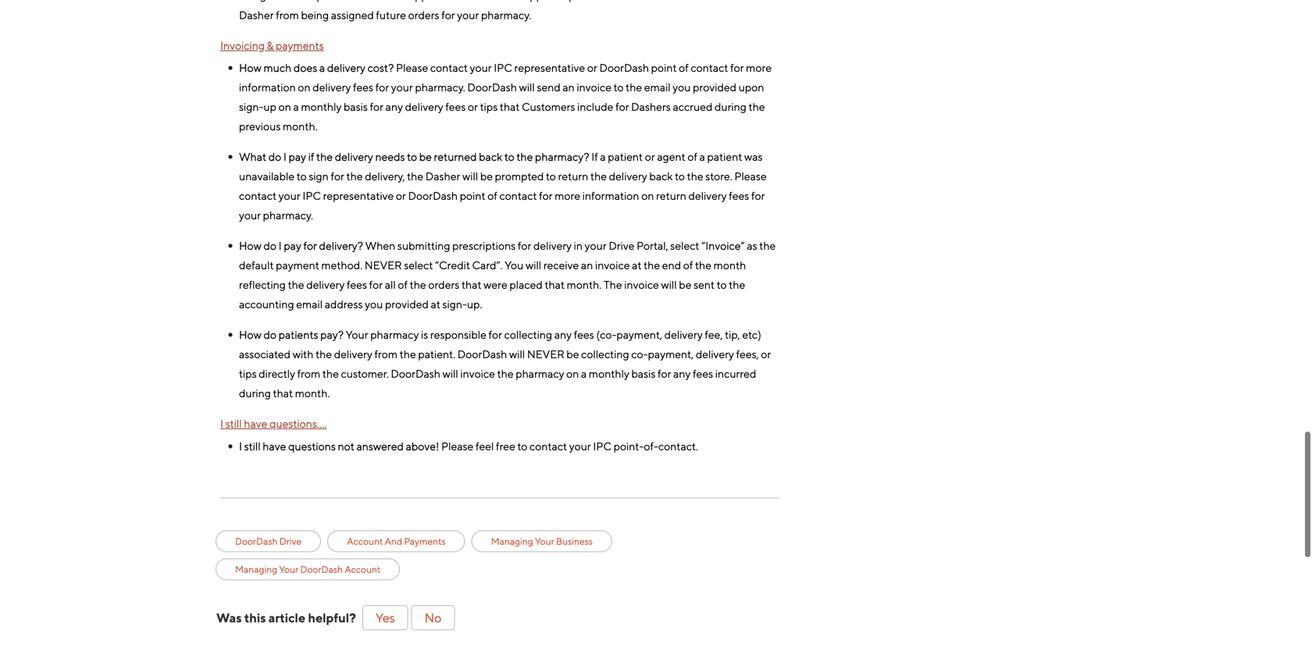 Task type: locate. For each thing, give the bounding box(es) containing it.
more up upon
[[746, 61, 772, 74]]

0 vertical spatial please
[[396, 61, 428, 74]]

agent
[[657, 150, 686, 163]]

1 vertical spatial information
[[583, 190, 639, 202]]

1 horizontal spatial provided
[[693, 81, 737, 94]]

0 vertical spatial do
[[269, 150, 281, 163]]

will down returned
[[462, 170, 478, 183]]

tips
[[480, 100, 498, 113], [239, 368, 257, 381]]

patient
[[608, 150, 643, 163], [707, 150, 742, 163]]

email inside please contact your ipc representative or doordash point of contact for more information on delivery fees for your pharmacy. doordash will send an invoice to the email you provided upon sign-up on a monthly basis for any delivery fees or tips that customers include for dashers accrued during the previous month.
[[644, 81, 671, 94]]

your for managing your doordash account
[[279, 565, 299, 576]]

0 horizontal spatial return
[[558, 170, 589, 183]]

delivery down method. on the left top
[[306, 279, 345, 291]]

delivery inside if a patient or agent of a patient was unavailable to sign for the delivery, the dasher will be prompted to return the delivery back to the store.
[[609, 170, 647, 183]]

doordash
[[600, 61, 649, 74], [467, 81, 517, 94], [408, 190, 458, 202], [458, 348, 507, 361], [391, 368, 441, 381], [235, 536, 278, 547], [300, 565, 343, 576]]

1 vertical spatial month.
[[567, 279, 602, 291]]

2 horizontal spatial your
[[535, 536, 554, 547]]

payment
[[276, 259, 319, 272]]

fees down store.
[[729, 190, 749, 202]]

information up up
[[239, 81, 296, 94]]

delivery up customer.
[[334, 348, 372, 361]]

helpful?
[[308, 611, 356, 626]]

0 horizontal spatial you
[[365, 298, 383, 311]]

1 horizontal spatial collecting
[[581, 348, 629, 361]]

1 horizontal spatial please
[[441, 440, 474, 453]]

account inside account and payments "link"
[[347, 536, 383, 547]]

1 vertical spatial ipc
[[303, 190, 321, 202]]

do up unavailable
[[269, 150, 281, 163]]

was
[[216, 611, 242, 626]]

at down portal,
[[632, 259, 642, 272]]

fees left incurred
[[693, 368, 713, 381]]

select down submitting
[[404, 259, 433, 272]]

do up associated
[[264, 329, 277, 341]]

i
[[283, 150, 287, 163], [279, 240, 282, 252], [220, 418, 223, 431], [239, 440, 242, 453]]

delivery up what do i pay if the delivery needs to be returned back to the pharmacy?
[[405, 100, 443, 113]]

0 vertical spatial month.
[[283, 120, 318, 133]]

still
[[225, 418, 242, 431], [244, 440, 261, 453]]

representative inside please contact your ipc representative or doordash point of contact for more information on delivery fees for your pharmacy. doordash will send an invoice to the email you provided upon sign-up on a monthly basis for any delivery fees or tips that customers include for dashers accrued during the previous month.
[[514, 61, 585, 74]]

back inside if a patient or agent of a patient was unavailable to sign for the delivery, the dasher will be prompted to return the delivery back to the store.
[[649, 170, 673, 183]]

1 horizontal spatial back
[[649, 170, 673, 183]]

have for questions….
[[244, 418, 267, 431]]

store.
[[706, 170, 733, 183]]

1 vertical spatial email
[[296, 298, 323, 311]]

how do patients pay?
[[239, 329, 346, 341]]

delivery inside the as the default payment method. never select "credit card". you will receive an invoice at the end of the month reflecting the delivery fees for all of the orders that were placed that month. the invoice will be sent to the accounting email address you provided at sign-up.
[[306, 279, 345, 291]]

representative inside please contact your ipc representative or doordash point of contact for more information on return delivery fees for your pharmacy.
[[323, 190, 394, 202]]

1 vertical spatial pharmacy
[[516, 368, 564, 381]]

0 horizontal spatial your
[[279, 565, 299, 576]]

1 vertical spatial an
[[581, 259, 593, 272]]

1 vertical spatial pay
[[284, 240, 301, 252]]

sign-
[[239, 100, 264, 113], [443, 298, 467, 311]]

0 vertical spatial you
[[673, 81, 691, 94]]

for inside if a patient or agent of a patient was unavailable to sign for the delivery, the dasher will be prompted to return the delivery back to the store.
[[331, 170, 344, 183]]

please contact your ipc representative or doordash point of contact for more information on delivery fees for your pharmacy. doordash will send an invoice to the email you provided upon sign-up on a monthly basis for any delivery fees or tips that customers include for dashers accrued during the previous month.
[[239, 61, 774, 133]]

0 horizontal spatial please
[[396, 61, 428, 74]]

delivery down store.
[[689, 190, 727, 202]]

account inside 'managing your doordash account' link
[[345, 565, 381, 576]]

0 horizontal spatial managing
[[235, 565, 277, 576]]

1 how from the top
[[239, 61, 262, 74]]

still for i still have questions not answered above! please feel free to contact your ipc point-of-contact.
[[244, 440, 261, 453]]

basis
[[344, 100, 368, 113], [632, 368, 656, 381]]

be inside your pharmacy is responsible for collecting any fees (co-payment, delivery fee, tip, etc) associated with the delivery from the patient. doordash will never be collecting co-payment, delivery fees, or tips directly from the customer. doordash will invoice the pharmacy on a monthly basis for any fees incurred during that month.
[[567, 348, 579, 361]]

cost?
[[368, 61, 394, 74]]

1 horizontal spatial managing
[[491, 536, 533, 547]]

fees up 'address'
[[347, 279, 367, 291]]

month. for information
[[283, 120, 318, 133]]

from down "with"
[[297, 368, 320, 381]]

of down if a patient or agent of a patient was unavailable to sign for the delivery, the dasher will be prompted to return the delivery back to the store.
[[488, 190, 497, 202]]

point down dasher
[[460, 190, 486, 202]]

0 horizontal spatial an
[[563, 81, 575, 94]]

1 horizontal spatial more
[[746, 61, 772, 74]]

i still have questions….
[[220, 418, 327, 431]]

contact right free
[[530, 440, 567, 453]]

still left questions….
[[225, 418, 242, 431]]

account
[[347, 536, 383, 547], [345, 565, 381, 576]]

how up default
[[239, 240, 262, 252]]

3 how from the top
[[239, 329, 262, 341]]

any down cost?
[[386, 100, 403, 113]]

during
[[715, 100, 747, 113], [239, 387, 271, 400]]

the
[[626, 81, 642, 94], [749, 100, 765, 113], [316, 150, 333, 163], [517, 150, 533, 163], [346, 170, 363, 183], [407, 170, 423, 183], [591, 170, 607, 183], [687, 170, 704, 183], [760, 240, 776, 252], [644, 259, 660, 272], [695, 259, 712, 272], [288, 279, 304, 291], [410, 279, 426, 291], [729, 279, 745, 291], [316, 348, 332, 361], [400, 348, 416, 361], [323, 368, 339, 381], [497, 368, 514, 381]]

2 how from the top
[[239, 240, 262, 252]]

information inside please contact your ipc representative or doordash point of contact for more information on delivery fees for your pharmacy. doordash will send an invoice to the email you provided upon sign-up on a monthly basis for any delivery fees or tips that customers include for dashers accrued during the previous month.
[[239, 81, 296, 94]]

pay for for
[[284, 240, 301, 252]]

that inside please contact your ipc representative or doordash point of contact for more information on delivery fees for your pharmacy. doordash will send an invoice to the email you provided upon sign-up on a monthly basis for any delivery fees or tips that customers include for dashers accrued during the previous month.
[[500, 100, 520, 113]]

have left questions….
[[244, 418, 267, 431]]

during down upon
[[715, 100, 747, 113]]

doordash down dasher
[[408, 190, 458, 202]]

1 horizontal spatial select
[[670, 240, 700, 252]]

contact right cost?
[[430, 61, 468, 74]]

do
[[269, 150, 281, 163], [264, 240, 277, 252], [264, 329, 277, 341]]

or inside your pharmacy is responsible for collecting any fees (co-payment, delivery fee, tip, etc) associated with the delivery from the patient. doordash will never be collecting co-payment, delivery fees, or tips directly from the customer. doordash will invoice the pharmacy on a monthly basis for any fees incurred during that month.
[[761, 348, 771, 361]]

2 horizontal spatial any
[[673, 368, 691, 381]]

0 vertical spatial account
[[347, 536, 383, 547]]

tips inside please contact your ipc representative or doordash point of contact for more information on delivery fees for your pharmacy. doordash will send an invoice to the email you provided upon sign-up on a monthly basis for any delivery fees or tips that customers include for dashers accrued during the previous month.
[[480, 100, 498, 113]]

the left delivery,
[[346, 170, 363, 183]]

1 vertical spatial collecting
[[581, 348, 629, 361]]

0 horizontal spatial patient
[[608, 150, 643, 163]]

the
[[604, 279, 622, 291]]

1 vertical spatial return
[[656, 190, 687, 202]]

1 horizontal spatial return
[[656, 190, 687, 202]]

a
[[319, 61, 325, 74], [293, 100, 299, 113], [600, 150, 606, 163], [700, 150, 705, 163], [581, 368, 587, 381]]

submitting
[[398, 240, 450, 252]]

information down if
[[583, 190, 639, 202]]

1 horizontal spatial during
[[715, 100, 747, 113]]

that left customers on the top of page
[[500, 100, 520, 113]]

0 vertical spatial an
[[563, 81, 575, 94]]

1 horizontal spatial representative
[[514, 61, 585, 74]]

more for please contact your ipc representative or doordash point of contact for more information on delivery fees for your pharmacy. doordash will send an invoice to the email you provided upon sign-up on a monthly basis for any delivery fees or tips that customers include for dashers accrued during the previous month.
[[746, 61, 772, 74]]

0 vertical spatial email
[[644, 81, 671, 94]]

tips down associated
[[239, 368, 257, 381]]

your
[[346, 329, 368, 341], [535, 536, 554, 547], [279, 565, 299, 576]]

invoice inside your pharmacy is responsible for collecting any fees (co-payment, delivery fee, tip, etc) associated with the delivery from the patient. doordash will never be collecting co-payment, delivery fees, or tips directly from the customer. doordash will invoice the pharmacy on a monthly basis for any fees incurred during that month.
[[460, 368, 495, 381]]

please
[[396, 61, 428, 74], [735, 170, 767, 183], [441, 440, 474, 453]]

provided inside please contact your ipc representative or doordash point of contact for more information on delivery fees for your pharmacy. doordash will send an invoice to the email you provided upon sign-up on a monthly basis for any delivery fees or tips that customers include for dashers accrued during the previous month.
[[693, 81, 737, 94]]

yes button
[[362, 606, 408, 631]]

1 horizontal spatial tips
[[480, 100, 498, 113]]

0 horizontal spatial email
[[296, 298, 323, 311]]

0 vertical spatial never
[[365, 259, 402, 272]]

0 horizontal spatial never
[[365, 259, 402, 272]]

2 vertical spatial please
[[441, 440, 474, 453]]

1 vertical spatial drive
[[279, 536, 302, 547]]

fees up returned
[[446, 100, 466, 113]]

card".
[[472, 259, 503, 272]]

1 vertical spatial please
[[735, 170, 767, 183]]

and
[[385, 536, 402, 547]]

1 horizontal spatial monthly
[[589, 368, 629, 381]]

1 vertical spatial basis
[[632, 368, 656, 381]]

1 vertical spatial during
[[239, 387, 271, 400]]

more inside please contact your ipc representative or doordash point of contact for more information on delivery fees for your pharmacy. doordash will send an invoice to the email you provided upon sign-up on a monthly basis for any delivery fees or tips that customers include for dashers accrued during the previous month.
[[746, 61, 772, 74]]

ipc inside please contact your ipc representative or doordash point of contact for more information on delivery fees for your pharmacy. doordash will send an invoice to the email you provided upon sign-up on a monthly basis for any delivery fees or tips that customers include for dashers accrued during the previous month.
[[494, 61, 512, 74]]

collecting
[[504, 329, 552, 341], [581, 348, 629, 361]]

doordash down patient. on the left bottom of the page
[[391, 368, 441, 381]]

an inside please contact your ipc representative or doordash point of contact for more information on delivery fees for your pharmacy. doordash will send an invoice to the email you provided upon sign-up on a monthly basis for any delivery fees or tips that customers include for dashers accrued during the previous month.
[[563, 81, 575, 94]]

2 patient from the left
[[707, 150, 742, 163]]

1 vertical spatial still
[[244, 440, 261, 453]]

managing
[[491, 536, 533, 547], [235, 565, 277, 576]]

1 vertical spatial your
[[535, 536, 554, 547]]

ipc inside please contact your ipc representative or doordash point of contact for more information on return delivery fees for your pharmacy.
[[303, 190, 321, 202]]

pharmacy. up returned
[[415, 81, 465, 94]]

pharmacy. inside please contact your ipc representative or doordash point of contact for more information on delivery fees for your pharmacy. doordash will send an invoice to the email you provided upon sign-up on a monthly basis for any delivery fees or tips that customers include for dashers accrued during the previous month.
[[415, 81, 465, 94]]

0 horizontal spatial select
[[404, 259, 433, 272]]

does
[[294, 61, 317, 74]]

on inside please contact your ipc representative or doordash point of contact for more information on return delivery fees for your pharmacy.
[[641, 190, 654, 202]]

invoice"
[[706, 240, 745, 252]]

or inside if a patient or agent of a patient was unavailable to sign for the delivery, the dasher will be prompted to return the delivery back to the store.
[[645, 150, 655, 163]]

0 horizontal spatial tips
[[239, 368, 257, 381]]

month.
[[283, 120, 318, 133], [567, 279, 602, 291], [295, 387, 330, 400]]

account left and
[[347, 536, 383, 547]]

0 horizontal spatial from
[[297, 368, 320, 381]]

ipc
[[494, 61, 512, 74], [303, 190, 321, 202], [593, 440, 612, 453]]

you right 'address'
[[365, 298, 383, 311]]

0 horizontal spatial pharmacy
[[370, 329, 419, 341]]

drive
[[609, 240, 635, 252], [279, 536, 302, 547]]

2 vertical spatial do
[[264, 329, 277, 341]]

be
[[419, 150, 432, 163], [480, 170, 493, 183], [679, 279, 692, 291], [567, 348, 579, 361]]

pharmacy
[[370, 329, 419, 341], [516, 368, 564, 381]]

be inside if a patient or agent of a patient was unavailable to sign for the delivery, the dasher will be prompted to return the delivery back to the store.
[[480, 170, 493, 183]]

please contact your ipc representative or doordash point of contact for more information on return delivery fees for your pharmacy.
[[239, 170, 769, 222]]

of
[[679, 61, 689, 74], [688, 150, 698, 163], [488, 190, 497, 202], [683, 259, 693, 272], [398, 279, 408, 291]]

an down the in
[[581, 259, 593, 272]]

to
[[614, 81, 624, 94], [407, 150, 417, 163], [505, 150, 515, 163], [297, 170, 307, 183], [546, 170, 556, 183], [675, 170, 685, 183], [717, 279, 727, 291], [518, 440, 528, 453]]

0 vertical spatial drive
[[609, 240, 635, 252]]

doordash up dashers on the top of the page
[[600, 61, 649, 74]]

never down "when"
[[365, 259, 402, 272]]

fees inside please contact your ipc representative or doordash point of contact for more information on return delivery fees for your pharmacy.
[[729, 190, 749, 202]]

1 horizontal spatial point
[[651, 61, 677, 74]]

basis down co- in the left bottom of the page
[[632, 368, 656, 381]]

how do i pay for delivery? when submitting prescriptions for delivery in your drive portal, select " invoice"
[[239, 240, 745, 252]]

dasher
[[426, 170, 460, 183]]

email inside the as the default payment method. never select "credit card". you will receive an invoice at the end of the month reflecting the delivery fees for all of the orders that were placed that month. the invoice will be sent to the accounting email address you provided at sign-up.
[[296, 298, 323, 311]]

a inside your pharmacy is responsible for collecting any fees (co-payment, delivery fee, tip, etc) associated with the delivery from the patient. doordash will never be collecting co-payment, delivery fees, or tips directly from the customer. doordash will invoice the pharmacy on a monthly basis for any fees incurred during that month.
[[581, 368, 587, 381]]

prescriptions
[[452, 240, 516, 252]]

from up customer.
[[375, 348, 398, 361]]

0 horizontal spatial back
[[479, 150, 502, 163]]

0 horizontal spatial any
[[386, 100, 403, 113]]

1 vertical spatial never
[[527, 348, 565, 361]]

month. left the
[[567, 279, 602, 291]]

point up dashers on the top of the page
[[651, 61, 677, 74]]

0 vertical spatial your
[[346, 329, 368, 341]]

point inside please contact your ipc representative or doordash point of contact for more information on return delivery fees for your pharmacy.
[[460, 190, 486, 202]]

will
[[519, 81, 535, 94], [462, 170, 478, 183], [526, 259, 541, 272], [661, 279, 677, 291], [509, 348, 525, 361], [443, 368, 458, 381]]

please for your
[[396, 61, 428, 74]]

portal,
[[637, 240, 668, 252]]

1 horizontal spatial you
[[673, 81, 691, 94]]

0 horizontal spatial drive
[[279, 536, 302, 547]]

1 horizontal spatial information
[[583, 190, 639, 202]]

pharmacy. down unavailable
[[263, 209, 313, 222]]

is
[[421, 329, 428, 341]]

you inside the as the default payment method. never select "credit card". you will receive an invoice at the end of the month reflecting the delivery fees for all of the orders that were placed that month. the invoice will be sent to the accounting email address you provided at sign-up.
[[365, 298, 383, 311]]

information
[[239, 81, 296, 94], [583, 190, 639, 202]]

your
[[470, 61, 492, 74], [391, 81, 413, 94], [279, 190, 301, 202], [239, 209, 261, 222], [585, 240, 607, 252], [569, 440, 591, 453]]

1 horizontal spatial basis
[[632, 368, 656, 381]]

for
[[730, 61, 744, 74], [376, 81, 389, 94], [370, 100, 384, 113], [616, 100, 629, 113], [331, 170, 344, 183], [539, 190, 553, 202], [751, 190, 765, 202], [303, 240, 317, 252], [518, 240, 531, 252], [369, 279, 383, 291], [489, 329, 502, 341], [658, 368, 671, 381]]

point inside please contact your ipc representative or doordash point of contact for more information on delivery fees for your pharmacy. doordash will send an invoice to the email you provided upon sign-up on a monthly basis for any delivery fees or tips that customers include for dashers accrued during the previous month.
[[651, 61, 677, 74]]

please down was
[[735, 170, 767, 183]]

1 horizontal spatial sign-
[[443, 298, 467, 311]]

sign- inside the as the default payment method. never select "credit card". you will receive an invoice at the end of the month reflecting the delivery fees for all of the orders that were placed that month. the invoice will be sent to the accounting email address you provided at sign-up.
[[443, 298, 467, 311]]

1 vertical spatial monthly
[[589, 368, 629, 381]]

0 vertical spatial still
[[225, 418, 242, 431]]

more inside please contact your ipc representative or doordash point of contact for more information on return delivery fees for your pharmacy.
[[555, 190, 581, 202]]

1 vertical spatial more
[[555, 190, 581, 202]]

1 vertical spatial provided
[[385, 298, 429, 311]]

1 horizontal spatial ipc
[[494, 61, 512, 74]]

during inside please contact your ipc representative or doordash point of contact for more information on delivery fees for your pharmacy. doordash will send an invoice to the email you provided upon sign-up on a monthly basis for any delivery fees or tips that customers include for dashers accrued during the previous month.
[[715, 100, 747, 113]]

that
[[500, 100, 520, 113], [462, 279, 482, 291], [545, 279, 565, 291], [273, 387, 293, 400]]

0 vertical spatial ipc
[[494, 61, 512, 74]]

more down pharmacy?
[[555, 190, 581, 202]]

0 vertical spatial basis
[[344, 100, 368, 113]]

0 vertical spatial during
[[715, 100, 747, 113]]

0 vertical spatial how
[[239, 61, 262, 74]]

0 vertical spatial pay
[[289, 150, 306, 163]]

monthly down (co- at left
[[589, 368, 629, 381]]

provided
[[693, 81, 737, 94], [385, 298, 429, 311]]

0 vertical spatial information
[[239, 81, 296, 94]]

1 horizontal spatial email
[[644, 81, 671, 94]]

managing for managing your doordash account
[[235, 565, 277, 576]]

0 vertical spatial sign-
[[239, 100, 264, 113]]

of-
[[644, 440, 659, 453]]

contact up accrued
[[691, 61, 728, 74]]

point
[[651, 61, 677, 74], [460, 190, 486, 202]]

the up dashers on the top of the page
[[626, 81, 642, 94]]

have
[[244, 418, 267, 431], [263, 440, 286, 453]]

patient up store.
[[707, 150, 742, 163]]

delivery down the fee,
[[696, 348, 734, 361]]

any left incurred
[[673, 368, 691, 381]]

be left "sent"
[[679, 279, 692, 291]]

answered
[[357, 440, 404, 453]]

how for how do i pay for delivery? when submitting prescriptions for delivery in your drive portal, select " invoice"
[[239, 240, 262, 252]]

account down the "account and payments"
[[345, 565, 381, 576]]

0 horizontal spatial information
[[239, 81, 296, 94]]

tips left customers on the top of page
[[480, 100, 498, 113]]

delivery inside please contact your ipc representative or doordash point of contact for more information on return delivery fees for your pharmacy.
[[689, 190, 727, 202]]

email up dashers on the top of the page
[[644, 81, 671, 94]]

of inside if a patient or agent of a patient was unavailable to sign for the delivery, the dasher will be prompted to return the delivery back to the store.
[[688, 150, 698, 163]]

0 vertical spatial at
[[632, 259, 642, 272]]

up.
[[467, 298, 482, 311]]

the up prompted at top
[[517, 150, 533, 163]]

the down """
[[695, 259, 712, 272]]

month. up if
[[283, 120, 318, 133]]

information inside please contact your ipc representative or doordash point of contact for more information on return delivery fees for your pharmacy.
[[583, 190, 639, 202]]

2 vertical spatial month.
[[295, 387, 330, 400]]

select inside the as the default payment method. never select "credit card". you will receive an invoice at the end of the month reflecting the delivery fees for all of the orders that were placed that month. the invoice will be sent to the accounting email address you provided at sign-up.
[[404, 259, 433, 272]]

1 vertical spatial select
[[404, 259, 433, 272]]

point for doordash
[[651, 61, 677, 74]]

pharmacy?
[[535, 150, 589, 163]]

please inside please contact your ipc representative or doordash point of contact for more information on return delivery fees for your pharmacy.
[[735, 170, 767, 183]]

1 horizontal spatial still
[[244, 440, 261, 453]]

more
[[746, 61, 772, 74], [555, 190, 581, 202]]

etc)
[[742, 329, 761, 341]]

to right send
[[614, 81, 624, 94]]

month. inside please contact your ipc representative or doordash point of contact for more information on delivery fees for your pharmacy. doordash will send an invoice to the email you provided upon sign-up on a monthly basis for any delivery fees or tips that customers include for dashers accrued during the previous month.
[[283, 120, 318, 133]]

please right cost?
[[396, 61, 428, 74]]

return down pharmacy?
[[558, 170, 589, 183]]

delivery,
[[365, 170, 405, 183]]

invoice down responsible
[[460, 368, 495, 381]]

email
[[644, 81, 671, 94], [296, 298, 323, 311]]

patients
[[279, 329, 318, 341]]

1 vertical spatial back
[[649, 170, 673, 183]]

representative for pharmacy.
[[323, 190, 394, 202]]

of right all on the left top of page
[[398, 279, 408, 291]]

more for please contact your ipc representative or doordash point of contact for more information on return delivery fees for your pharmacy.
[[555, 190, 581, 202]]

of up accrued
[[679, 61, 689, 74]]

patient.
[[418, 348, 456, 361]]

was
[[744, 150, 763, 163]]

month. inside your pharmacy is responsible for collecting any fees (co-payment, delivery fee, tip, etc) associated with the delivery from the patient. doordash will never be collecting co-payment, delivery fees, or tips directly from the customer. doordash will invoice the pharmacy on a monthly basis for any fees incurred during that month.
[[295, 387, 330, 400]]

ipc for pharmacy.
[[303, 190, 321, 202]]

back up prompted at top
[[479, 150, 502, 163]]

your right pay?
[[346, 329, 368, 341]]

0 horizontal spatial provided
[[385, 298, 429, 311]]

0 horizontal spatial collecting
[[504, 329, 552, 341]]

0 vertical spatial representative
[[514, 61, 585, 74]]

0 vertical spatial more
[[746, 61, 772, 74]]

month. up questions….
[[295, 387, 330, 400]]

upon
[[739, 81, 764, 94]]

0 horizontal spatial basis
[[344, 100, 368, 113]]

or right fees,
[[761, 348, 771, 361]]

2 vertical spatial ipc
[[593, 440, 612, 453]]

1 horizontal spatial your
[[346, 329, 368, 341]]

how down invoicing
[[239, 61, 262, 74]]

any inside please contact your ipc representative or doordash point of contact for more information on delivery fees for your pharmacy. doordash will send an invoice to the email you provided upon sign-up on a monthly basis for any delivery fees or tips that customers include for dashers accrued during the previous month.
[[386, 100, 403, 113]]

to right "sent"
[[717, 279, 727, 291]]

provided up accrued
[[693, 81, 737, 94]]

your down doordash drive link
[[279, 565, 299, 576]]

during down "directly"
[[239, 387, 271, 400]]

questions….
[[270, 418, 327, 431]]

how
[[239, 61, 262, 74], [239, 240, 262, 252], [239, 329, 262, 341]]

0 horizontal spatial still
[[225, 418, 242, 431]]

1 horizontal spatial an
[[581, 259, 593, 272]]

customers
[[522, 100, 575, 113]]

invoice inside please contact your ipc representative or doordash point of contact for more information on delivery fees for your pharmacy. doordash will send an invoice to the email you provided upon sign-up on a monthly basis for any delivery fees or tips that customers include for dashers accrued during the previous month.
[[577, 81, 612, 94]]

pay for if
[[289, 150, 306, 163]]

fees,
[[736, 348, 759, 361]]

return down agent at the top
[[656, 190, 687, 202]]

0 vertical spatial tips
[[480, 100, 498, 113]]

pay
[[289, 150, 306, 163], [284, 240, 301, 252]]

2 vertical spatial any
[[673, 368, 691, 381]]

please left the feel
[[441, 440, 474, 453]]

please inside please contact your ipc representative or doordash point of contact for more information on delivery fees for your pharmacy. doordash will send an invoice to the email you provided upon sign-up on a monthly basis for any delivery fees or tips that customers include for dashers accrued during the previous month.
[[396, 61, 428, 74]]

1 vertical spatial at
[[431, 298, 440, 311]]

or left agent at the top
[[645, 150, 655, 163]]

if
[[592, 150, 598, 163]]

1 vertical spatial how
[[239, 240, 262, 252]]

1 vertical spatial representative
[[323, 190, 394, 202]]

email up patients
[[296, 298, 323, 311]]

0 horizontal spatial during
[[239, 387, 271, 400]]

invoice
[[577, 81, 612, 94], [595, 259, 630, 272], [624, 279, 659, 291], [460, 368, 495, 381]]

1 patient from the left
[[608, 150, 643, 163]]

drive left portal,
[[609, 240, 635, 252]]

pay left if
[[289, 150, 306, 163]]

to up prompted at top
[[505, 150, 515, 163]]



Task type: describe. For each thing, give the bounding box(es) containing it.
yes
[[376, 611, 395, 626]]

payments
[[404, 536, 446, 547]]

above!
[[406, 440, 439, 453]]

were
[[484, 279, 508, 291]]

doordash down responsible
[[458, 348, 507, 361]]

doordash drive link
[[235, 535, 302, 549]]

never inside your pharmacy is responsible for collecting any fees (co-payment, delivery fee, tip, etc) associated with the delivery from the patient. doordash will never be collecting co-payment, delivery fees, or tips directly from the customer. doordash will invoice the pharmacy on a monthly basis for any fees incurred during that month.
[[527, 348, 565, 361]]

up
[[264, 100, 276, 113]]

ipc for doordash
[[494, 61, 512, 74]]

the down payment
[[288, 279, 304, 291]]

with
[[293, 348, 314, 361]]

to down agent at the top
[[675, 170, 685, 183]]

will right you
[[526, 259, 541, 272]]

if a patient or agent of a patient was unavailable to sign for the delivery, the dasher will be prompted to return the delivery back to the store.
[[239, 150, 765, 183]]

0 vertical spatial payment,
[[617, 329, 662, 341]]

fee,
[[705, 329, 723, 341]]

please for for
[[735, 170, 767, 183]]

sign
[[309, 170, 329, 183]]

not
[[338, 440, 355, 453]]

pay?
[[320, 329, 344, 341]]

dashers
[[631, 100, 671, 113]]

will down patient. on the left bottom of the page
[[443, 368, 458, 381]]

your inside your pharmacy is responsible for collecting any fees (co-payment, delivery fee, tip, etc) associated with the delivery from the patient. doordash will never be collecting co-payment, delivery fees, or tips directly from the customer. doordash will invoice the pharmacy on a monthly basis for any fees incurred during that month.
[[346, 329, 368, 341]]

this
[[244, 611, 266, 626]]

when
[[365, 240, 395, 252]]

how for how do patients pay?
[[239, 329, 262, 341]]

or up include
[[587, 61, 597, 74]]

what
[[239, 150, 266, 163]]

doordash left send
[[467, 81, 517, 94]]

an inside the as the default payment method. never select "credit card". you will receive an invoice at the end of the month reflecting the delivery fees for all of the orders that were placed that month. the invoice will be sent to the accounting email address you provided at sign-up.
[[581, 259, 593, 272]]

will inside please contact your ipc representative or doordash point of contact for more information on delivery fees for your pharmacy. doordash will send an invoice to the email you provided upon sign-up on a monthly basis for any delivery fees or tips that customers include for dashers accrued during the previous month.
[[519, 81, 535, 94]]

1 horizontal spatial any
[[554, 329, 572, 341]]

feel
[[476, 440, 494, 453]]

unavailable
[[239, 170, 295, 183]]

0 vertical spatial collecting
[[504, 329, 552, 341]]

doordash drive
[[235, 536, 302, 547]]

return inside if a patient or agent of a patient was unavailable to sign for the delivery, the dasher will be prompted to return the delivery back to the store.
[[558, 170, 589, 183]]

to inside the as the default payment method. never select "credit card". you will receive an invoice at the end of the month reflecting the delivery fees for all of the orders that were placed that month. the invoice will be sent to the accounting email address you provided at sign-up.
[[717, 279, 727, 291]]

that inside your pharmacy is responsible for collecting any fees (co-payment, delivery fee, tip, etc) associated with the delivery from the patient. doordash will never be collecting co-payment, delivery fees, or tips directly from the customer. doordash will invoice the pharmacy on a monthly basis for any fees incurred during that month.
[[273, 387, 293, 400]]

delivery left the fee,
[[665, 329, 703, 341]]

to inside please contact your ipc representative or doordash point of contact for more information on delivery fees for your pharmacy. doordash will send an invoice to the email you provided upon sign-up on a monthly basis for any delivery fees or tips that customers include for dashers accrued during the previous month.
[[614, 81, 624, 94]]

invoice up the
[[595, 259, 630, 272]]

monthly inside please contact your ipc representative or doordash point of contact for more information on delivery fees for your pharmacy. doordash will send an invoice to the email you provided upon sign-up on a monthly basis for any delivery fees or tips that customers include for dashers accrued during the previous month.
[[301, 100, 342, 113]]

have for questions
[[263, 440, 286, 453]]

doordash up "helpful?"
[[300, 565, 343, 576]]

contact down unavailable
[[239, 190, 277, 202]]

basis inside your pharmacy is responsible for collecting any fees (co-payment, delivery fee, tip, etc) associated with the delivery from the patient. doordash will never be collecting co-payment, delivery fees, or tips directly from the customer. doordash will invoice the pharmacy on a monthly basis for any fees incurred during that month.
[[632, 368, 656, 381]]

much
[[264, 61, 292, 74]]

1 horizontal spatial pharmacy
[[516, 368, 564, 381]]

contact down prompted at top
[[500, 190, 537, 202]]

accrued
[[673, 100, 713, 113]]

month
[[714, 259, 746, 272]]

prompted
[[495, 170, 544, 183]]

questions
[[288, 440, 336, 453]]

how for how much does a delivery cost?
[[239, 61, 262, 74]]

1 vertical spatial payment,
[[648, 348, 694, 361]]

the right "with"
[[316, 348, 332, 361]]

a inside please contact your ipc representative or doordash point of contact for more information on delivery fees for your pharmacy. doordash will send an invoice to the email you provided upon sign-up on a monthly basis for any delivery fees or tips that customers include for dashers accrued during the previous month.
[[293, 100, 299, 113]]

delivery left cost?
[[327, 61, 366, 74]]

the down upon
[[749, 100, 765, 113]]

i still have questions not answered above! please feel free to contact your ipc point-of-contact.
[[239, 440, 698, 453]]

point for pharmacy.
[[460, 190, 486, 202]]

monthly inside your pharmacy is responsible for collecting any fees (co-payment, delivery fee, tip, etc) associated with the delivery from the patient. doordash will never be collecting co-payment, delivery fees, or tips directly from the customer. doordash will invoice the pharmacy on a monthly basis for any fees incurred during that month.
[[589, 368, 629, 381]]

to down pharmacy?
[[546, 170, 556, 183]]

(co-
[[596, 329, 617, 341]]

the up free
[[497, 368, 514, 381]]

0 horizontal spatial at
[[431, 298, 440, 311]]

managing your business link
[[491, 535, 593, 549]]

directly
[[259, 368, 295, 381]]

do for for
[[264, 240, 277, 252]]

delivery up receive
[[533, 240, 572, 252]]

reflecting
[[239, 279, 286, 291]]

tips inside your pharmacy is responsible for collecting any fees (co-payment, delivery fee, tip, etc) associated with the delivery from the patient. doordash will never be collecting co-payment, delivery fees, or tips directly from the customer. doordash will invoice the pharmacy on a monthly basis for any fees incurred during that month.
[[239, 368, 257, 381]]

never inside the as the default payment method. never select "credit card". you will receive an invoice at the end of the month reflecting the delivery fees for all of the orders that were placed that month. the invoice will be sent to the accounting email address you provided at sign-up.
[[365, 259, 402, 272]]

to right needs
[[407, 150, 417, 163]]

no
[[425, 611, 442, 626]]

managing your business
[[491, 536, 593, 547]]

orders
[[428, 279, 460, 291]]

will inside if a patient or agent of a patient was unavailable to sign for the delivery, the dasher will be prompted to return the delivery back to the store.
[[462, 170, 478, 183]]

business
[[556, 536, 593, 547]]

information for return
[[583, 190, 639, 202]]

of right end
[[683, 259, 693, 272]]

all
[[385, 279, 396, 291]]

free
[[496, 440, 515, 453]]

managing for managing your business
[[491, 536, 533, 547]]

invoicing & payments
[[220, 39, 324, 52]]

that down receive
[[545, 279, 565, 291]]

include
[[577, 100, 614, 113]]

doordash inside please contact your ipc representative or doordash point of contact for more information on return delivery fees for your pharmacy.
[[408, 190, 458, 202]]

&
[[267, 39, 274, 52]]

customer.
[[341, 368, 389, 381]]

i left questions….
[[220, 418, 223, 431]]

you inside please contact your ipc representative or doordash point of contact for more information on delivery fees for your pharmacy. doordash will send an invoice to the email you provided upon sign-up on a monthly basis for any delivery fees or tips that customers include for dashers accrued during the previous month.
[[673, 81, 691, 94]]

sent
[[694, 279, 715, 291]]

the left customer.
[[323, 368, 339, 381]]

the left orders
[[410, 279, 426, 291]]

that up up. at the top
[[462, 279, 482, 291]]

no button
[[411, 606, 455, 631]]

invoicing
[[220, 39, 265, 52]]

the down what do i pay if the delivery needs to be returned back to the pharmacy?
[[407, 170, 423, 183]]

1 horizontal spatial at
[[632, 259, 642, 272]]

managing your doordash account link
[[235, 563, 381, 577]]

was this article helpful?
[[216, 611, 356, 626]]

to left sign
[[297, 170, 307, 183]]

delivery left needs
[[335, 150, 373, 163]]

point-
[[614, 440, 644, 453]]

previous
[[239, 120, 281, 133]]

delivery down "how much does a delivery cost?"
[[313, 81, 351, 94]]

during inside your pharmacy is responsible for collecting any fees (co-payment, delivery fee, tip, etc) associated with the delivery from the patient. doordash will never be collecting co-payment, delivery fees, or tips directly from the customer. doordash will invoice the pharmacy on a monthly basis for any fees incurred during that month.
[[239, 387, 271, 400]]

to right free
[[518, 440, 528, 453]]

managing your doordash account
[[235, 565, 381, 576]]

1 vertical spatial from
[[297, 368, 320, 381]]

of inside please contact your ipc representative or doordash point of contact for more information on return delivery fees for your pharmacy.
[[488, 190, 497, 202]]

be up dasher
[[419, 150, 432, 163]]

on inside your pharmacy is responsible for collecting any fees (co-payment, delivery fee, tip, etc) associated with the delivery from the patient. doordash will never be collecting co-payment, delivery fees, or tips directly from the customer. doordash will invoice the pharmacy on a monthly basis for any fees incurred during that month.
[[566, 368, 579, 381]]

the right 'as'
[[760, 240, 776, 252]]

month. for tip,
[[295, 387, 330, 400]]

0 vertical spatial select
[[670, 240, 700, 252]]

the left store.
[[687, 170, 704, 183]]

the down portal,
[[644, 259, 660, 272]]

will down end
[[661, 279, 677, 291]]

if
[[308, 150, 314, 163]]

information for delivery
[[239, 81, 296, 94]]

"
[[702, 240, 706, 252]]

send
[[537, 81, 561, 94]]

or up returned
[[468, 100, 478, 113]]

the right if
[[316, 150, 333, 163]]

i up payment
[[279, 240, 282, 252]]

tip,
[[725, 329, 740, 341]]

representative for doordash
[[514, 61, 585, 74]]

fees left (co- at left
[[574, 329, 594, 341]]

i left if
[[283, 150, 287, 163]]

pharmacy. inside please contact your ipc representative or doordash point of contact for more information on return delivery fees for your pharmacy.
[[263, 209, 313, 222]]

in
[[574, 240, 583, 252]]

method.
[[321, 259, 363, 272]]

incurred
[[715, 368, 756, 381]]

1 horizontal spatial from
[[375, 348, 398, 361]]

associated
[[239, 348, 291, 361]]

as the default payment method. never select "credit card". you will receive an invoice at the end of the month reflecting the delivery fees for all of the orders that were placed that month. the invoice will be sent to the accounting email address you provided at sign-up.
[[239, 240, 778, 311]]

you
[[505, 259, 524, 272]]

be inside the as the default payment method. never select "credit card". you will receive an invoice at the end of the month reflecting the delivery fees for all of the orders that were placed that month. the invoice will be sent to the accounting email address you provided at sign-up.
[[679, 279, 692, 291]]

needs
[[375, 150, 405, 163]]

the left patient. on the left bottom of the page
[[400, 348, 416, 361]]

2 horizontal spatial ipc
[[593, 440, 612, 453]]

end
[[662, 259, 681, 272]]

receive
[[544, 259, 579, 272]]

sign- inside please contact your ipc representative or doordash point of contact for more information on delivery fees for your pharmacy. doordash will send an invoice to the email you provided upon sign-up on a monthly basis for any delivery fees or tips that customers include for dashers accrued during the previous month.
[[239, 100, 264, 113]]

return inside please contact your ipc representative or doordash point of contact for more information on return delivery fees for your pharmacy.
[[656, 190, 687, 202]]

your pharmacy is responsible for collecting any fees (co-payment, delivery fee, tip, etc) associated with the delivery from the patient. doordash will never be collecting co-payment, delivery fees, or tips directly from the customer. doordash will invoice the pharmacy on a monthly basis for any fees incurred during that month.
[[239, 329, 773, 400]]

0 vertical spatial pharmacy
[[370, 329, 419, 341]]

the down if
[[591, 170, 607, 183]]

the down month
[[729, 279, 745, 291]]

1 horizontal spatial drive
[[609, 240, 635, 252]]

default
[[239, 259, 274, 272]]

article
[[269, 611, 306, 626]]

accounting
[[239, 298, 294, 311]]

fees inside the as the default payment method. never select "credit card". you will receive an invoice at the end of the month reflecting the delivery fees for all of the orders that were placed that month. the invoice will be sent to the accounting email address you provided at sign-up.
[[347, 279, 367, 291]]

address
[[325, 298, 363, 311]]

fees down cost?
[[353, 81, 373, 94]]

0 vertical spatial back
[[479, 150, 502, 163]]

for inside the as the default payment method. never select "credit card". you will receive an invoice at the end of the month reflecting the delivery fees for all of the orders that were placed that month. the invoice will be sent to the accounting email address you provided at sign-up.
[[369, 279, 383, 291]]

still for i still have questions….
[[225, 418, 242, 431]]

what do i pay if the delivery needs to be returned back to the pharmacy?
[[239, 150, 592, 163]]

how much does a delivery cost?
[[239, 61, 396, 74]]

month. inside the as the default payment method. never select "credit card". you will receive an invoice at the end of the month reflecting the delivery fees for all of the orders that were placed that month. the invoice will be sent to the accounting email address you provided at sign-up.
[[567, 279, 602, 291]]

or inside please contact your ipc representative or doordash point of contact for more information on return delivery fees for your pharmacy.
[[396, 190, 406, 202]]

will down placed
[[509, 348, 525, 361]]

of inside please contact your ipc representative or doordash point of contact for more information on delivery fees for your pharmacy. doordash will send an invoice to the email you provided upon sign-up on a monthly basis for any delivery fees or tips that customers include for dashers accrued during the previous month.
[[679, 61, 689, 74]]

provided inside the as the default payment method. never select "credit card". you will receive an invoice at the end of the month reflecting the delivery fees for all of the orders that were placed that month. the invoice will be sent to the accounting email address you provided at sign-up.
[[385, 298, 429, 311]]

account and payments
[[347, 536, 446, 547]]

delivery?
[[319, 240, 363, 252]]

doordash up managing your doordash account on the left of page
[[235, 536, 278, 547]]

invoice right the
[[624, 279, 659, 291]]

do for if
[[269, 150, 281, 163]]

basis inside please contact your ipc representative or doordash point of contact for more information on delivery fees for your pharmacy. doordash will send an invoice to the email you provided upon sign-up on a monthly basis for any delivery fees or tips that customers include for dashers accrued during the previous month.
[[344, 100, 368, 113]]

your for managing your business
[[535, 536, 554, 547]]

i down the i still have questions…. at the bottom left
[[239, 440, 242, 453]]



Task type: vqa. For each thing, say whether or not it's contained in the screenshot.
the left ANY
yes



